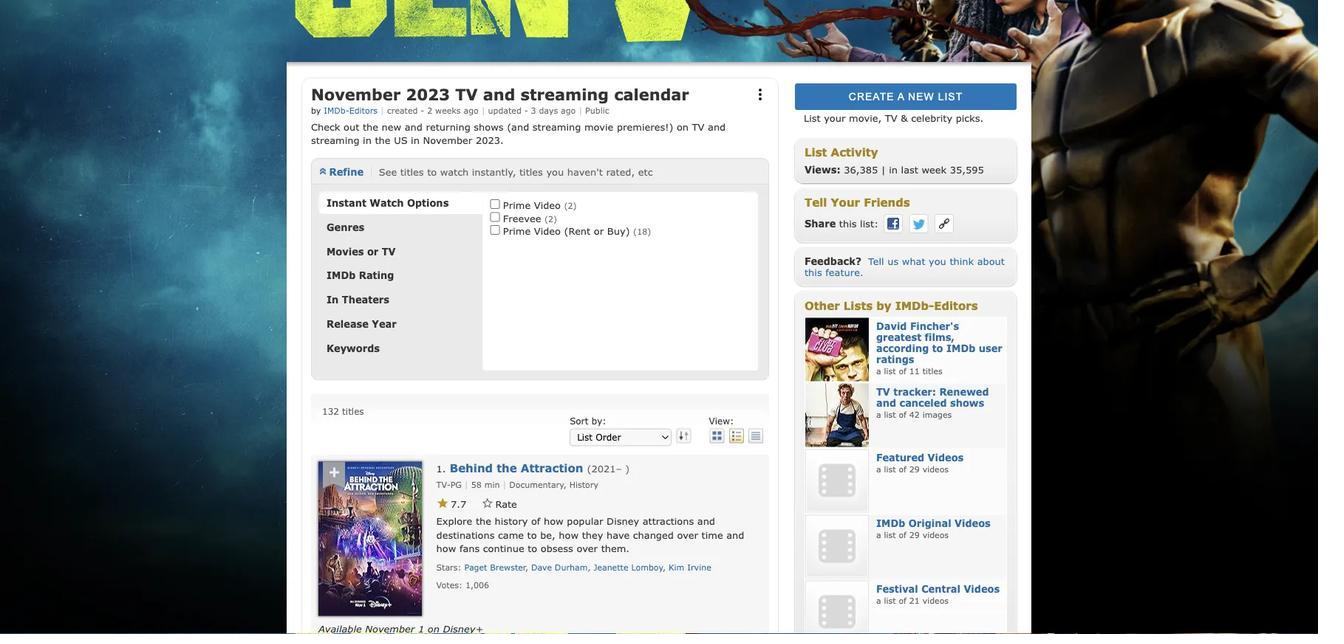 Task type: describe. For each thing, give the bounding box(es) containing it.
imdb original videos a list of 29 videos
[[876, 518, 991, 540]]

out
[[344, 121, 359, 132]]

| right min
[[503, 480, 506, 490]]

tell for us
[[868, 256, 884, 267]]

votes: 1,006
[[436, 581, 489, 591]]

videos for original
[[955, 518, 991, 529]]

to left the be, on the bottom of the page
[[527, 529, 537, 541]]

friends
[[864, 196, 910, 209]]

feature.
[[826, 267, 864, 278]]

1 , from the left
[[526, 563, 528, 573]]

| inside list activity views: 36,385 | in last week 35,595
[[881, 164, 886, 175]]

available november 1 on disney+
[[319, 623, 483, 635]]

2 vertical spatial november
[[365, 623, 415, 635]]

tell for your
[[805, 196, 827, 209]]

premieres!)
[[617, 121, 673, 132]]

movie
[[584, 121, 614, 132]]

1 - from the left
[[421, 105, 424, 115]]

0 vertical spatial streaming
[[521, 85, 609, 103]]

in theaters
[[327, 294, 389, 306]]

1 horizontal spatial in
[[411, 134, 420, 146]]

jeanette lomboy link
[[594, 563, 663, 573]]

available
[[319, 623, 362, 635]]

see titles to watch instantly, titles you haven't rated, etc
[[379, 166, 653, 177]]

132
[[322, 407, 339, 417]]

titles up prime video (2)
[[520, 166, 543, 177]]

lomboy
[[631, 563, 663, 573]]

| left created
[[381, 105, 384, 115]]

)
[[625, 463, 630, 474]]

| left updated
[[482, 105, 485, 115]]

central
[[922, 584, 961, 595]]

activity
[[831, 146, 878, 159]]

be,
[[540, 529, 556, 541]]

1 horizontal spatial imdb-
[[895, 299, 934, 312]]

to up dave
[[528, 543, 537, 554]]

pg
[[451, 480, 462, 490]]

fans
[[460, 543, 480, 554]]

of inside festival central videos a list of 21 videos
[[899, 596, 907, 606]]

2 ago from the left
[[561, 105, 576, 115]]

feedback?
[[805, 256, 862, 267]]

freevee (2)
[[503, 212, 557, 224]]

2023.
[[476, 134, 504, 146]]

brewster
[[490, 563, 526, 573]]

options
[[407, 197, 449, 208]]

tv right premieres!)
[[692, 121, 705, 132]]

the left us
[[375, 134, 391, 146]]

disney
[[607, 516, 639, 527]]

your
[[824, 112, 846, 123]]

videos inside 'featured videos a list of 29 videos'
[[928, 452, 964, 464]]

list for your
[[804, 112, 821, 123]]

days
[[539, 105, 558, 115]]

on inside november 2023 tv and streaming calendar by imdb-editors | created - 2 weeks ago | updated - 3 days ago | public check out the new and returning shows (and streaming movie premieres!) on tv and streaming in the us in november 2023.
[[677, 121, 689, 132]]

freevee
[[503, 212, 541, 224]]

of inside imdb original videos a list of 29 videos
[[899, 530, 907, 540]]

imdb for original
[[876, 518, 906, 529]]

0 vertical spatial over
[[677, 529, 698, 541]]

according
[[876, 343, 929, 354]]

etc
[[638, 166, 653, 177]]

new inside november 2023 tv and streaming calendar by imdb-editors | created - 2 weeks ago | updated - 3 days ago | public check out the new and returning shows (and streaming movie premieres!) on tv and streaming in the us in november 2023.
[[382, 121, 401, 132]]

calendar
[[614, 85, 689, 103]]

your
[[831, 196, 860, 209]]

instant
[[327, 197, 366, 208]]

to left 'watch'
[[427, 166, 437, 177]]

durham
[[555, 563, 588, 573]]

featured
[[876, 452, 925, 464]]

and up updated
[[483, 85, 515, 103]]

paget
[[464, 563, 487, 573]]

instantly,
[[472, 166, 516, 177]]

(2) inside 'freevee (2)'
[[545, 214, 557, 224]]

other
[[805, 299, 840, 312]]

documentary,
[[509, 480, 567, 490]]

obsess
[[541, 543, 573, 554]]

21
[[910, 596, 920, 606]]

36,385
[[844, 164, 878, 175]]

a inside button
[[898, 91, 905, 102]]

came
[[498, 529, 524, 541]]

and up us
[[405, 121, 423, 132]]

tell us what you think about this feature. link
[[805, 256, 1005, 278]]

buy)
[[607, 225, 630, 237]]

in inside list activity views: 36,385 | in last week 35,595
[[889, 164, 898, 175]]

movies
[[327, 246, 364, 257]]

tv inside tv tracker: renewed and canceled shows a list of 42 images
[[876, 386, 890, 398]]

lists
[[844, 299, 873, 312]]

0 vertical spatial you
[[546, 166, 564, 177]]

0 horizontal spatial on
[[428, 623, 440, 635]]

(and
[[507, 121, 529, 132]]

to inside david fincher's greatest films, according to imdb user ratings a list of 11 titles
[[932, 343, 943, 354]]

tv tracker: renewed and canceled shows link
[[876, 386, 989, 409]]

list inside imdb original videos a list of 29 videos
[[884, 530, 896, 540]]

create a new list link
[[795, 84, 1017, 110]]

release
[[327, 319, 369, 330]]

2
[[427, 105, 432, 115]]

29 inside imdb original videos a list of 29 videos
[[910, 530, 920, 540]]

watch
[[440, 166, 469, 177]]

by inside november 2023 tv and streaming calendar by imdb-editors | created - 2 weeks ago | updated - 3 days ago | public check out the new and returning shows (and streaming movie premieres!) on tv and streaming in the us in november 2023.
[[311, 105, 321, 115]]

tv up weeks
[[455, 85, 478, 103]]

list inside david fincher's greatest films, according to imdb user ratings a list of 11 titles
[[884, 366, 896, 376]]

35,595
[[950, 164, 984, 175]]

think
[[950, 256, 974, 267]]

prime video (rent or buy) (18)
[[503, 225, 651, 237]]

jeanette
[[594, 563, 629, 573]]

destinations
[[436, 529, 495, 541]]

2 - from the left
[[524, 105, 528, 115]]

0 vertical spatial november
[[311, 85, 401, 103]]

the right out at the left of the page
[[363, 121, 378, 132]]

1,006
[[465, 581, 489, 591]]

behind
[[450, 461, 493, 475]]

rated,
[[606, 166, 635, 177]]

share
[[805, 218, 836, 229]]

list image image for festival central videos
[[806, 581, 869, 635]]

images
[[923, 410, 952, 420]]

see
[[379, 166, 397, 177]]

explore
[[436, 516, 472, 527]]

haven't
[[567, 166, 603, 177]]

movies or tv
[[327, 246, 396, 257]]

a inside 'featured videos a list of 29 videos'
[[876, 465, 881, 475]]

min
[[485, 480, 500, 490]]

0 horizontal spatial or
[[367, 246, 379, 257]]

view:
[[709, 416, 734, 427]]

updated
[[488, 105, 522, 115]]

videos for original
[[923, 530, 949, 540]]

11
[[910, 366, 920, 376]]



Task type: locate. For each thing, give the bounding box(es) containing it.
kim
[[669, 563, 685, 573]]

2 horizontal spatial in
[[889, 164, 898, 175]]

imdb- up check
[[324, 105, 349, 115]]

november up imdb-editors 'link' in the left of the page
[[311, 85, 401, 103]]

imdb-editors link
[[324, 105, 378, 115]]

1 ago from the left
[[464, 105, 479, 115]]

keywords
[[327, 343, 380, 354]]

1 horizontal spatial tell
[[868, 256, 884, 267]]

| right 36,385
[[881, 164, 886, 175]]

and right time
[[727, 529, 744, 541]]

how up the be, on the bottom of the page
[[544, 516, 564, 527]]

, left 'kim'
[[663, 563, 666, 573]]

2 horizontal spatial ,
[[663, 563, 666, 573]]

1 vertical spatial new
[[382, 121, 401, 132]]

of inside david fincher's greatest films, according to imdb user ratings a list of 11 titles
[[899, 366, 907, 376]]

in right us
[[411, 134, 420, 146]]

2 list image image from the top
[[806, 384, 869, 447]]

list image image for imdb original videos
[[806, 515, 869, 579]]

(rent
[[564, 225, 591, 237]]

attractions
[[643, 516, 694, 527]]

0 vertical spatial imdb-
[[324, 105, 349, 115]]

0 vertical spatial (2)
[[564, 201, 577, 211]]

new up us
[[382, 121, 401, 132]]

list image image for david fincher's greatest films, according to imdb user ratings
[[806, 318, 869, 382]]

0 horizontal spatial shows
[[474, 121, 504, 132]]

explore the history of how popular disney attractions and destinations came to be, how they have changed over time and how fans continue to obsess over them.
[[436, 516, 744, 554]]

other lists by imdb-editors
[[805, 299, 978, 312]]

1 list image image from the top
[[806, 318, 869, 382]]

0 horizontal spatial by
[[311, 105, 321, 115]]

1 horizontal spatial over
[[677, 529, 698, 541]]

list inside festival central videos a list of 21 videos
[[884, 596, 896, 606]]

video up 'freevee (2)'
[[534, 199, 561, 211]]

imdb-
[[324, 105, 349, 115], [895, 299, 934, 312]]

a
[[898, 91, 905, 102], [876, 366, 881, 376], [876, 410, 881, 420], [876, 465, 881, 475], [876, 530, 881, 540], [876, 596, 881, 606]]

1
[[418, 623, 424, 635]]

0 horizontal spatial new
[[382, 121, 401, 132]]

editors up out at the left of the page
[[349, 105, 378, 115]]

1 vertical spatial shows
[[950, 397, 985, 409]]

in
[[327, 294, 339, 306]]

list down ratings
[[884, 366, 896, 376]]

titles right 11
[[923, 366, 943, 376]]

0 horizontal spatial in
[[363, 134, 372, 146]]

november 2023 tv and streaming calendar by imdb-editors | created - 2 weeks ago | updated - 3 days ago | public check out the new and returning shows (and streaming movie premieres!) on tv and streaming in the us in november 2023.
[[311, 85, 726, 146]]

videos for central
[[923, 596, 949, 606]]

imdb- up fincher's
[[895, 299, 934, 312]]

list image image for tv tracker: renewed and canceled shows
[[806, 384, 869, 447]]

videos inside imdb original videos a list of 29 videos
[[955, 518, 991, 529]]

in left last
[[889, 164, 898, 175]]

of left 11
[[899, 366, 907, 376]]

or left "buy)"
[[594, 225, 604, 237]]

videos inside festival central videos a list of 21 videos
[[964, 584, 1000, 595]]

tracker:
[[894, 386, 936, 398]]

tell up share
[[805, 196, 827, 209]]

create
[[849, 91, 895, 102]]

(2) up prime video (rent or buy) (18)
[[564, 201, 577, 211]]

imdb- inside november 2023 tv and streaming calendar by imdb-editors | created - 2 weeks ago | updated - 3 days ago | public check out the new and returning shows (and streaming movie premieres!) on tv and streaming in the us in november 2023.
[[324, 105, 349, 115]]

a inside david fincher's greatest films, according to imdb user ratings a list of 11 titles
[[876, 366, 881, 376]]

changed
[[633, 529, 674, 541]]

1 horizontal spatial or
[[594, 225, 604, 237]]

imdb left original
[[876, 518, 906, 529]]

0 horizontal spatial (2)
[[545, 214, 557, 224]]

share this list:
[[805, 218, 879, 229]]

videos inside 'featured videos a list of 29 videos'
[[923, 465, 949, 475]]

instant watch options
[[327, 197, 449, 208]]

click to add to watchlist image
[[320, 462, 348, 490]]

shows inside tv tracker: renewed and canceled shows a list of 42 images
[[950, 397, 985, 409]]

a down the festival
[[876, 596, 881, 606]]

1 vertical spatial prime
[[503, 225, 531, 237]]

0 vertical spatial this
[[839, 218, 857, 229]]

1 horizontal spatial shows
[[950, 397, 985, 409]]

this inside tell us what you think about this feature.
[[805, 267, 822, 278]]

0 vertical spatial shows
[[474, 121, 504, 132]]

titles right see
[[400, 166, 424, 177]]

1 vertical spatial by
[[877, 299, 892, 312]]

or up rating
[[367, 246, 379, 257]]

2 vertical spatial imdb
[[876, 518, 906, 529]]

0 vertical spatial new
[[908, 91, 935, 102]]

a inside imdb original videos a list of 29 videos
[[876, 530, 881, 540]]

videos down festival central videos link
[[923, 596, 949, 606]]

year
[[372, 319, 397, 330]]

0 vertical spatial by
[[311, 105, 321, 115]]

list left the your at the right top of page
[[804, 112, 821, 123]]

2 horizontal spatial imdb
[[947, 343, 976, 354]]

imdb inside imdb original videos a list of 29 videos
[[876, 518, 906, 529]]

29 down featured videos link in the bottom right of the page
[[910, 465, 920, 475]]

0 vertical spatial videos
[[928, 452, 964, 464]]

and left canceled
[[876, 397, 896, 409]]

1 vertical spatial tell
[[868, 256, 884, 267]]

weeks
[[435, 105, 461, 115]]

list down the festival
[[884, 596, 896, 606]]

1 horizontal spatial new
[[908, 91, 935, 102]]

1 horizontal spatial (2)
[[564, 201, 577, 211]]

video
[[534, 199, 561, 211], [534, 225, 561, 237]]

0 vertical spatial list
[[804, 112, 821, 123]]

, left dave
[[526, 563, 528, 573]]

videos for central
[[964, 584, 1000, 595]]

the up destinations
[[476, 516, 491, 527]]

list down imdb original videos link
[[884, 530, 896, 540]]

1 29 from the top
[[910, 465, 920, 475]]

to down fincher's
[[932, 343, 943, 354]]

2 29 from the top
[[910, 530, 920, 540]]

1 vertical spatial streaming
[[533, 121, 581, 132]]

videos down imdb original videos link
[[923, 530, 949, 540]]

sort by:
[[570, 416, 606, 427]]

list left 42 at the bottom of page
[[884, 410, 896, 420]]

and
[[483, 85, 515, 103], [405, 121, 423, 132], [708, 121, 726, 132], [876, 397, 896, 409], [697, 516, 715, 527], [727, 529, 744, 541]]

create a new list
[[849, 91, 963, 102]]

2 vertical spatial videos
[[923, 596, 949, 606]]

tell left us
[[868, 256, 884, 267]]

ago
[[464, 105, 479, 115], [561, 105, 576, 115]]

tv up rating
[[382, 246, 396, 257]]

of down the featured
[[899, 465, 907, 475]]

or
[[594, 225, 604, 237], [367, 246, 379, 257]]

watch
[[370, 197, 404, 208]]

november left 1
[[365, 623, 415, 635]]

genres
[[327, 221, 365, 233]]

rate
[[495, 499, 517, 510]]

of up the be, on the bottom of the page
[[531, 516, 541, 527]]

1 vertical spatial this
[[805, 267, 822, 278]]

42
[[910, 410, 920, 420]]

list inside button
[[938, 91, 963, 102]]

, left jeanette
[[588, 563, 591, 573]]

(2) inside prime video (2)
[[564, 201, 577, 211]]

videos right original
[[955, 518, 991, 529]]

0 vertical spatial prime
[[503, 199, 531, 211]]

1 vertical spatial videos
[[955, 518, 991, 529]]

0 horizontal spatial imdb-
[[324, 105, 349, 115]]

sort
[[570, 416, 589, 427]]

0 horizontal spatial over
[[577, 543, 598, 554]]

1 vertical spatial (2)
[[545, 214, 557, 224]]

0 vertical spatial on
[[677, 121, 689, 132]]

1 horizontal spatial this
[[839, 218, 857, 229]]

fincher's
[[910, 321, 959, 332]]

prime for prime video (rent or buy)
[[503, 225, 531, 237]]

29 down original
[[910, 530, 920, 540]]

created
[[387, 105, 418, 115]]

in left us
[[363, 134, 372, 146]]

this left list:
[[839, 218, 857, 229]]

tell us what you think about this feature.
[[805, 256, 1005, 278]]

ascending order image
[[675, 429, 691, 444]]

0 horizontal spatial -
[[421, 105, 424, 115]]

shows inside november 2023 tv and streaming calendar by imdb-editors | created - 2 weeks ago | updated - 3 days ago | public check out the new and returning shows (and streaming movie premieres!) on tv and streaming in the us in november 2023.
[[474, 121, 504, 132]]

november down returning at the top of page
[[423, 134, 472, 146]]

imdb inside david fincher's greatest films, according to imdb user ratings a list of 11 titles
[[947, 343, 976, 354]]

1 vertical spatial imdb-
[[895, 299, 934, 312]]

prime video (2)
[[503, 199, 577, 211]]

videos inside imdb original videos a list of 29 videos
[[923, 530, 949, 540]]

| left "public"
[[579, 105, 583, 115]]

0 vertical spatial how
[[544, 516, 564, 527]]

tell inside tell us what you think about this feature.
[[868, 256, 884, 267]]

1 horizontal spatial you
[[929, 256, 947, 267]]

(2)
[[564, 201, 577, 211], [545, 214, 557, 224]]

1 vertical spatial video
[[534, 225, 561, 237]]

video for (rent
[[534, 225, 561, 237]]

3 videos from the top
[[923, 596, 949, 606]]

list up "views:"
[[805, 146, 827, 159]]

of inside tv tracker: renewed and canceled shows a list of 42 images
[[899, 410, 907, 420]]

1 vertical spatial you
[[929, 256, 947, 267]]

1 vertical spatial 29
[[910, 530, 920, 540]]

editors up fincher's
[[934, 299, 978, 312]]

1 horizontal spatial editors
[[934, 299, 978, 312]]

list:
[[860, 218, 879, 229]]

tell
[[805, 196, 827, 209], [868, 256, 884, 267]]

2023
[[406, 85, 450, 103]]

david fincher's greatest films, according to imdb user ratings a list of 11 titles
[[876, 321, 1003, 376]]

the inside 1. behind the attraction (2021– ) tv-pg | 58 min | documentary, history
[[497, 461, 517, 475]]

greatest
[[876, 332, 922, 343]]

on right premieres!)
[[677, 121, 689, 132]]

by up the david
[[877, 299, 892, 312]]

0 vertical spatial or
[[594, 225, 604, 237]]

1 vertical spatial imdb
[[947, 343, 976, 354]]

us
[[394, 134, 408, 146]]

list inside tv tracker: renewed and canceled shows a list of 42 images
[[884, 410, 896, 420]]

imdb down movies at the left top of page
[[327, 270, 356, 281]]

0 vertical spatial editors
[[349, 105, 378, 115]]

over down they
[[577, 543, 598, 554]]

0 horizontal spatial this
[[805, 267, 822, 278]]

3 list image image from the top
[[806, 450, 869, 513]]

videos down images
[[928, 452, 964, 464]]

ratings
[[876, 354, 915, 365]]

and up time
[[697, 516, 715, 527]]

None checkbox
[[490, 212, 500, 222]]

2 video from the top
[[534, 225, 561, 237]]

of down imdb original videos link
[[899, 530, 907, 540]]

list for activity
[[805, 146, 827, 159]]

and inside tv tracker: renewed and canceled shows a list of 42 images
[[876, 397, 896, 409]]

list image image
[[806, 318, 869, 382], [806, 384, 869, 447], [806, 450, 869, 513], [806, 515, 869, 579], [806, 581, 869, 635]]

29 inside 'featured videos a list of 29 videos'
[[910, 465, 920, 475]]

1 vertical spatial on
[[428, 623, 440, 635]]

a inside festival central videos a list of 21 videos
[[876, 596, 881, 606]]

of left 21
[[899, 596, 907, 606]]

1 vertical spatial videos
[[923, 530, 949, 540]]

the
[[363, 121, 378, 132], [375, 134, 391, 146], [497, 461, 517, 475], [476, 516, 491, 527]]

and right premieres!)
[[708, 121, 726, 132]]

a down ratings
[[876, 366, 881, 376]]

1 video from the top
[[534, 199, 561, 211]]

new up celebrity
[[908, 91, 935, 102]]

a inside tv tracker: renewed and canceled shows a list of 42 images
[[876, 410, 881, 420]]

featured videos a list of 29 videos
[[876, 452, 964, 475]]

3
[[531, 105, 536, 115]]

2 , from the left
[[588, 563, 591, 573]]

videos down featured videos link in the bottom right of the page
[[923, 465, 949, 475]]

of inside 'featured videos a list of 29 videos'
[[899, 465, 907, 475]]

0 horizontal spatial tell
[[805, 196, 827, 209]]

release year
[[327, 319, 397, 330]]

festival central videos a list of 21 videos
[[876, 584, 1000, 606]]

rating
[[359, 270, 394, 281]]

renewed
[[940, 386, 989, 398]]

0 horizontal spatial imdb
[[327, 270, 356, 281]]

5 list image image from the top
[[806, 581, 869, 635]]

detail view image
[[728, 429, 745, 444]]

0 vertical spatial videos
[[923, 465, 949, 475]]

a down the featured
[[876, 465, 881, 475]]

you
[[546, 166, 564, 177], [929, 256, 947, 267]]

7.7
[[451, 499, 467, 510]]

0 vertical spatial video
[[534, 199, 561, 211]]

returning
[[426, 121, 471, 132]]

titles inside david fincher's greatest films, according to imdb user ratings a list of 11 titles
[[923, 366, 943, 376]]

video for (2)
[[534, 199, 561, 211]]

0 vertical spatial imdb
[[327, 270, 356, 281]]

1 vertical spatial how
[[559, 529, 579, 541]]

disney+
[[443, 623, 483, 635]]

of
[[899, 366, 907, 376], [899, 410, 907, 420], [899, 465, 907, 475], [531, 516, 541, 527], [899, 530, 907, 540], [899, 596, 907, 606]]

streaming down check
[[311, 134, 360, 146]]

list your movie, tv & celebrity picks.
[[804, 112, 984, 123]]

1 vertical spatial list
[[805, 146, 827, 159]]

videos
[[923, 465, 949, 475], [923, 530, 949, 540], [923, 596, 949, 606]]

popular
[[567, 516, 603, 527]]

streaming up "days"
[[521, 85, 609, 103]]

2 vertical spatial videos
[[964, 584, 1000, 595]]

1 horizontal spatial on
[[677, 121, 689, 132]]

2 prime from the top
[[503, 225, 531, 237]]

the up min
[[497, 461, 517, 475]]

prime for prime video
[[503, 199, 531, 211]]

this left feature.
[[805, 267, 822, 278]]

behind the attraction image
[[319, 462, 422, 617]]

streaming down "days"
[[533, 121, 581, 132]]

editors inside november 2023 tv and streaming calendar by imdb-editors | created - 2 weeks ago | updated - 3 days ago | public check out the new and returning shows (and streaming movie premieres!) on tv and streaming in the us in november 2023.
[[349, 105, 378, 115]]

-
[[421, 105, 424, 115], [524, 105, 528, 115]]

you right what
[[929, 256, 947, 267]]

theaters
[[342, 294, 389, 306]]

1 vertical spatial november
[[423, 134, 472, 146]]

dave
[[531, 563, 552, 573]]

(2) down prime video (2)
[[545, 214, 557, 224]]

1 vertical spatial editors
[[934, 299, 978, 312]]

new inside button
[[908, 91, 935, 102]]

videos inside festival central videos a list of 21 videos
[[923, 596, 949, 606]]

- left the "3"
[[524, 105, 528, 115]]

list down the featured
[[884, 465, 896, 475]]

the inside explore the history of how popular disney attractions and destinations came to be, how they have changed over time and how fans continue to obsess over them.
[[476, 516, 491, 527]]

None checkbox
[[490, 199, 500, 209], [490, 225, 500, 235], [490, 199, 500, 209], [490, 225, 500, 235]]

| left 58
[[465, 480, 468, 490]]

video down 'freevee (2)'
[[534, 225, 561, 237]]

tv left &
[[885, 112, 898, 123]]

time
[[702, 529, 723, 541]]

imdb for rating
[[327, 270, 356, 281]]

compact view image
[[748, 429, 764, 444]]

original
[[909, 518, 952, 529]]

list image image for featured videos
[[806, 450, 869, 513]]

list inside 'featured videos a list of 29 videos'
[[884, 465, 896, 475]]

by:
[[592, 416, 606, 427]]

prime up "freevee" in the top left of the page
[[503, 199, 531, 211]]

2 vertical spatial how
[[436, 543, 456, 554]]

1 vertical spatial over
[[577, 543, 598, 554]]

how up stars: at bottom
[[436, 543, 456, 554]]

0 vertical spatial tell
[[805, 196, 827, 209]]

on right 1
[[428, 623, 440, 635]]

create a new list button
[[795, 84, 1017, 110]]

2 vertical spatial streaming
[[311, 134, 360, 146]]

1 vertical spatial or
[[367, 246, 379, 257]]

how up obsess
[[559, 529, 579, 541]]

1 videos from the top
[[923, 465, 949, 475]]

new
[[908, 91, 935, 102], [382, 121, 401, 132]]

tv
[[455, 85, 478, 103], [885, 112, 898, 123], [692, 121, 705, 132], [382, 246, 396, 257], [876, 386, 890, 398]]

tv left tracker:
[[876, 386, 890, 398]]

over down attractions
[[677, 529, 698, 541]]

titles right 132
[[342, 407, 364, 417]]

videos
[[928, 452, 964, 464], [955, 518, 991, 529], [964, 584, 1000, 595]]

4 list image image from the top
[[806, 515, 869, 579]]

2 videos from the top
[[923, 530, 949, 540]]

of inside explore the history of how popular disney attractions and destinations came to be, how they have changed over time and how fans continue to obsess over them.
[[531, 516, 541, 527]]

0 horizontal spatial ,
[[526, 563, 528, 573]]

- left "2"
[[421, 105, 424, 115]]

them.
[[601, 543, 630, 554]]

0 horizontal spatial ago
[[464, 105, 479, 115]]

a down imdb original videos link
[[876, 530, 881, 540]]

0 vertical spatial 29
[[910, 465, 920, 475]]

continue
[[483, 543, 524, 554]]

kim irvine link
[[669, 563, 711, 573]]

0 horizontal spatial you
[[546, 166, 564, 177]]

shows
[[474, 121, 504, 132], [950, 397, 985, 409]]

about
[[978, 256, 1005, 267]]

1 horizontal spatial imdb
[[876, 518, 906, 529]]

history
[[495, 516, 528, 527]]

videos right central
[[964, 584, 1000, 595]]

list
[[938, 91, 963, 102], [884, 366, 896, 376], [884, 410, 896, 420], [884, 465, 896, 475], [884, 530, 896, 540], [884, 596, 896, 606]]

imdb left user on the bottom right of the page
[[947, 343, 976, 354]]

1 prime from the top
[[503, 199, 531, 211]]

1 horizontal spatial ,
[[588, 563, 591, 573]]

1 horizontal spatial -
[[524, 105, 528, 115]]

3 , from the left
[[663, 563, 666, 573]]

a up &
[[898, 91, 905, 102]]

imdb original videos link
[[876, 518, 991, 529]]

history
[[570, 480, 599, 490]]

list inside list activity views: 36,385 | in last week 35,595
[[805, 146, 827, 159]]

by up check
[[311, 105, 321, 115]]

you left 'haven't'
[[546, 166, 564, 177]]

of left 42 at the bottom of page
[[899, 410, 907, 420]]

titles
[[400, 166, 424, 177], [520, 166, 543, 177], [923, 366, 943, 376], [342, 407, 364, 417]]

you inside tell us what you think about this feature.
[[929, 256, 947, 267]]

refine
[[329, 166, 364, 177]]

0 horizontal spatial editors
[[349, 105, 378, 115]]

tv tracker: renewed and canceled shows a list of 42 images
[[876, 386, 989, 420]]

1 horizontal spatial ago
[[561, 105, 576, 115]]

irvine
[[687, 563, 711, 573]]

a left 42 at the bottom of page
[[876, 410, 881, 420]]

1 horizontal spatial by
[[877, 299, 892, 312]]

grid view image
[[709, 429, 725, 444]]



Task type: vqa. For each thing, say whether or not it's contained in the screenshot.


